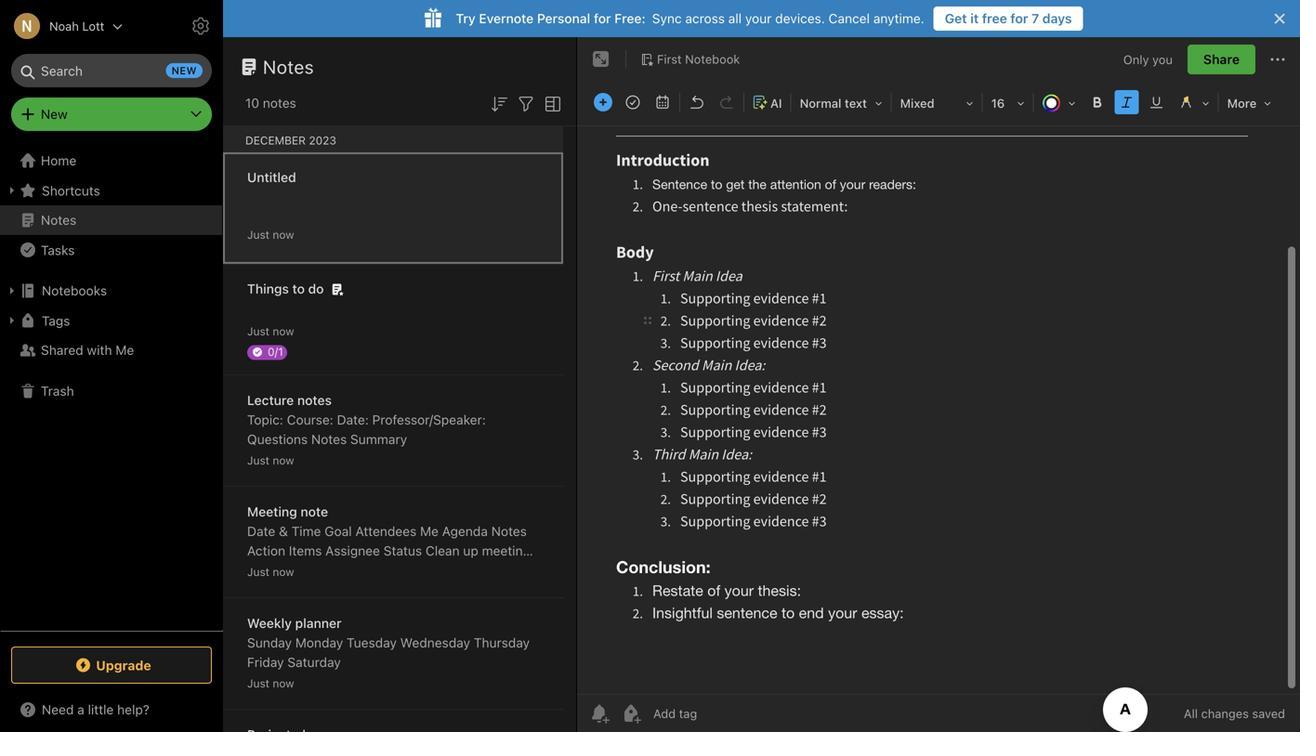 Task type: locate. For each thing, give the bounding box(es) containing it.
need
[[42, 702, 74, 717]]

settings image
[[190, 15, 212, 37]]

saved
[[1252, 707, 1285, 721]]

1 horizontal spatial for
[[1011, 11, 1028, 26]]

more actions image
[[1267, 48, 1289, 71]]

just
[[247, 228, 270, 241], [247, 325, 270, 338], [247, 454, 270, 467], [247, 566, 270, 579], [247, 677, 270, 690]]

notes inside tree
[[41, 212, 76, 228]]

notes
[[263, 95, 296, 111], [297, 393, 332, 408], [247, 563, 281, 578], [394, 563, 427, 578]]

me right with
[[116, 342, 134, 358]]

4 just now from the top
[[247, 566, 294, 579]]

for left 7
[[1011, 11, 1028, 26]]

things
[[247, 281, 289, 296]]

goal
[[325, 524, 352, 539]]

shared with me
[[41, 342, 134, 358]]

new button
[[11, 98, 212, 131]]

first notebook button
[[634, 46, 747, 72]]

just up "things"
[[247, 228, 270, 241]]

now down action
[[273, 566, 294, 579]]

just inside weekly planner sunday monday tuesday wednesday thursday friday saturday just now
[[247, 677, 270, 690]]

topic: course: date: professor/speaker: questions notes summary
[[247, 412, 486, 447]]

1 vertical spatial me
[[420, 524, 439, 539]]

0 horizontal spatial for
[[594, 11, 611, 26]]

notes down course:
[[311, 432, 347, 447]]

home
[[41, 153, 76, 168]]

0/1
[[268, 345, 283, 358]]

notes
[[263, 56, 314, 78], [41, 212, 76, 228], [311, 432, 347, 447], [491, 524, 527, 539]]

cancel
[[829, 11, 870, 26]]

across
[[685, 11, 725, 26]]

notes up tasks
[[41, 212, 76, 228]]

shared with me link
[[0, 336, 222, 365]]

try
[[456, 11, 476, 26]]

items
[[497, 563, 530, 578]]

just down friday
[[247, 677, 270, 690]]

me inside meeting note date & time goal attendees me agenda notes action items assignee status clean up meeting notes send out meeting notes and action items
[[420, 524, 439, 539]]

0 vertical spatial me
[[116, 342, 134, 358]]

notes link
[[0, 205, 222, 235]]

weekly
[[247, 616, 292, 631]]

meeting up items
[[482, 543, 531, 559]]

4 now from the top
[[273, 566, 294, 579]]

0 horizontal spatial me
[[116, 342, 134, 358]]

ai
[[770, 96, 782, 110]]

tree
[[0, 146, 223, 630]]

2 just now from the top
[[247, 325, 294, 338]]

for inside "button"
[[1011, 11, 1028, 26]]

View options field
[[537, 91, 564, 115]]

now up "things to do"
[[273, 228, 294, 241]]

shared
[[41, 342, 83, 358]]

me up clean
[[420, 524, 439, 539]]

expand note image
[[590, 48, 612, 71]]

only
[[1123, 52, 1149, 66]]

status
[[384, 543, 422, 559]]

for left the free:
[[594, 11, 611, 26]]

just up 0/1
[[247, 325, 270, 338]]

december 2023
[[245, 134, 336, 147]]

just down action
[[247, 566, 270, 579]]

upgrade
[[96, 658, 151, 673]]

just now up "things"
[[247, 228, 294, 241]]

just now
[[247, 228, 294, 241], [247, 325, 294, 338], [247, 454, 294, 467], [247, 566, 294, 579]]

ai button
[[746, 89, 789, 116]]

2 now from the top
[[273, 325, 294, 338]]

notes down action
[[247, 563, 281, 578]]

1 horizontal spatial me
[[420, 524, 439, 539]]

2 just from the top
[[247, 325, 270, 338]]

&
[[279, 524, 288, 539]]

action
[[247, 543, 285, 559]]

little
[[88, 702, 114, 717]]

2 for from the left
[[1011, 11, 1028, 26]]

thursday
[[474, 635, 530, 651]]

items
[[289, 543, 322, 559]]

meeting
[[247, 504, 297, 520]]

Font family field
[[894, 89, 980, 116]]

summary
[[350, 432, 407, 447]]

16
[[991, 96, 1005, 110]]

0 vertical spatial meeting
[[482, 543, 531, 559]]

notes up course:
[[297, 393, 332, 408]]

all
[[1184, 707, 1198, 721]]

Search text field
[[24, 54, 199, 87]]

meeting
[[482, 543, 531, 559], [342, 563, 390, 578]]

Highlight field
[[1172, 89, 1216, 116]]

tree containing home
[[0, 146, 223, 630]]

personal
[[537, 11, 590, 26]]

Add filters field
[[515, 91, 537, 115]]

just down questions on the bottom left of the page
[[247, 454, 270, 467]]

normal
[[800, 96, 842, 110]]

now down questions on the bottom left of the page
[[273, 454, 294, 467]]

notes inside meeting note date & time goal attendees me agenda notes action items assignee status clean up meeting notes send out meeting notes and action items
[[491, 524, 527, 539]]

italic image
[[1114, 89, 1140, 115]]

notes up items
[[491, 524, 527, 539]]

only you
[[1123, 52, 1173, 66]]

with
[[87, 342, 112, 358]]

lecture
[[247, 393, 294, 408]]

Account field
[[0, 7, 123, 45]]

Add tag field
[[652, 706, 791, 722]]

evernote
[[479, 11, 534, 26]]

10
[[245, 95, 259, 111]]

just now up 0/1
[[247, 325, 294, 338]]

now
[[273, 228, 294, 241], [273, 325, 294, 338], [273, 454, 294, 467], [273, 566, 294, 579], [273, 677, 294, 690]]

just now down questions on the bottom left of the page
[[247, 454, 294, 467]]

tasks button
[[0, 235, 222, 265]]

meeting down assignee at left
[[342, 563, 390, 578]]

1 just now from the top
[[247, 228, 294, 241]]

action
[[457, 563, 494, 578]]

free
[[982, 11, 1007, 26]]

note window element
[[577, 37, 1300, 732]]

time
[[292, 524, 321, 539]]

and
[[431, 563, 453, 578]]

shortcuts button
[[0, 176, 222, 205]]

changes
[[1201, 707, 1249, 721]]

add a reminder image
[[588, 703, 611, 725]]

Sort options field
[[488, 91, 510, 115]]

now inside weekly planner sunday monday tuesday wednesday thursday friday saturday just now
[[273, 677, 294, 690]]

untitled
[[247, 170, 296, 185]]

lecture notes
[[247, 393, 332, 408]]

tags
[[42, 313, 70, 328]]

bold image
[[1084, 89, 1110, 115]]

me
[[116, 342, 134, 358], [420, 524, 439, 539]]

1 for from the left
[[594, 11, 611, 26]]

tasks
[[41, 242, 75, 258]]

just now down action
[[247, 566, 294, 579]]

5 just from the top
[[247, 677, 270, 690]]

now down friday
[[273, 677, 294, 690]]

1 vertical spatial meeting
[[342, 563, 390, 578]]

date:
[[337, 412, 369, 428]]

shortcuts
[[42, 183, 100, 198]]

noah
[[49, 19, 79, 33]]

5 now from the top
[[273, 677, 294, 690]]

now up 0/1
[[273, 325, 294, 338]]

3 now from the top
[[273, 454, 294, 467]]

upgrade button
[[11, 647, 212, 684]]



Task type: describe. For each thing, give the bounding box(es) containing it.
sync
[[652, 11, 682, 26]]

up
[[463, 543, 478, 559]]

meeting note date & time goal attendees me agenda notes action items assignee status clean up meeting notes send out meeting notes and action items
[[247, 504, 531, 578]]

expand notebooks image
[[5, 283, 20, 298]]

a
[[77, 702, 84, 717]]

4 just from the top
[[247, 566, 270, 579]]

tuesday
[[347, 635, 397, 651]]

normal text
[[800, 96, 867, 110]]

me inside the 'shared with me' "link"
[[116, 342, 134, 358]]

topic:
[[247, 412, 283, 428]]

december
[[245, 134, 306, 147]]

add tag image
[[620, 703, 642, 725]]

free:
[[614, 11, 646, 26]]

for for free:
[[594, 11, 611, 26]]

days
[[1043, 11, 1072, 26]]

you
[[1153, 52, 1173, 66]]

planner
[[295, 616, 342, 631]]

share
[[1203, 52, 1240, 67]]

2023
[[309, 134, 336, 147]]

help?
[[117, 702, 150, 717]]

anytime.
[[873, 11, 924, 26]]

assignee
[[325, 543, 380, 559]]

more
[[1227, 96, 1257, 110]]

do
[[308, 281, 324, 296]]

1 now from the top
[[273, 228, 294, 241]]

attendees
[[355, 524, 417, 539]]

lott
[[82, 19, 104, 33]]

monday
[[295, 635, 343, 651]]

agenda
[[442, 524, 488, 539]]

clean
[[426, 543, 460, 559]]

need a little help?
[[42, 702, 150, 717]]

sunday
[[247, 635, 292, 651]]

share button
[[1188, 45, 1256, 74]]

click to collapse image
[[216, 698, 230, 720]]

trash
[[41, 383, 74, 399]]

notes right the 10
[[263, 95, 296, 111]]

Insert field
[[589, 89, 617, 115]]

things to do
[[247, 281, 324, 296]]

WHAT'S NEW field
[[0, 695, 223, 725]]

calendar event image
[[650, 89, 676, 115]]

new
[[172, 65, 197, 77]]

7
[[1032, 11, 1039, 26]]

to
[[292, 281, 305, 296]]

devices.
[[775, 11, 825, 26]]

first notebook
[[657, 52, 740, 66]]

notebook
[[685, 52, 740, 66]]

for for 7
[[1011, 11, 1028, 26]]

text
[[845, 96, 867, 110]]

More field
[[1221, 89, 1278, 116]]

Heading level field
[[793, 89, 889, 116]]

course:
[[287, 412, 333, 428]]

notebooks
[[42, 283, 107, 298]]

date
[[247, 524, 275, 539]]

get it free for 7 days button
[[934, 7, 1083, 31]]

notebooks link
[[0, 276, 222, 306]]

1 just from the top
[[247, 228, 270, 241]]

add filters image
[[515, 93, 537, 115]]

3 just now from the top
[[247, 454, 294, 467]]

undo image
[[684, 89, 710, 115]]

3 just from the top
[[247, 454, 270, 467]]

new search field
[[24, 54, 203, 87]]

notes inside topic: course: date: professor/speaker: questions notes summary
[[311, 432, 347, 447]]

underline image
[[1144, 89, 1170, 115]]

out
[[318, 563, 338, 578]]

send
[[284, 563, 315, 578]]

notes up 10 notes
[[263, 56, 314, 78]]

mixed
[[900, 96, 935, 110]]

Note Editor text field
[[577, 126, 1300, 694]]

10 notes
[[245, 95, 296, 111]]

note
[[301, 504, 328, 520]]

More actions field
[[1267, 45, 1289, 74]]

get it free for 7 days
[[945, 11, 1072, 26]]

get
[[945, 11, 967, 26]]

new
[[41, 106, 68, 122]]

first
[[657, 52, 682, 66]]

1 horizontal spatial meeting
[[482, 543, 531, 559]]

home link
[[0, 146, 223, 176]]

task image
[[620, 89, 646, 115]]

weekly planner sunday monday tuesday wednesday thursday friday saturday just now
[[247, 616, 530, 690]]

try evernote personal for free: sync across all your devices. cancel anytime.
[[456, 11, 924, 26]]

tags button
[[0, 306, 222, 336]]

0 horizontal spatial meeting
[[342, 563, 390, 578]]

your
[[745, 11, 772, 26]]

Font size field
[[985, 89, 1031, 116]]

all
[[728, 11, 742, 26]]

all changes saved
[[1184, 707, 1285, 721]]

saturday
[[287, 655, 341, 670]]

Font color field
[[1036, 89, 1082, 116]]

noah lott
[[49, 19, 104, 33]]

trash link
[[0, 376, 222, 406]]

notes down status
[[394, 563, 427, 578]]

expand tags image
[[5, 313, 20, 328]]



Task type: vqa. For each thing, say whether or not it's contained in the screenshot.
2nd more actions field
no



